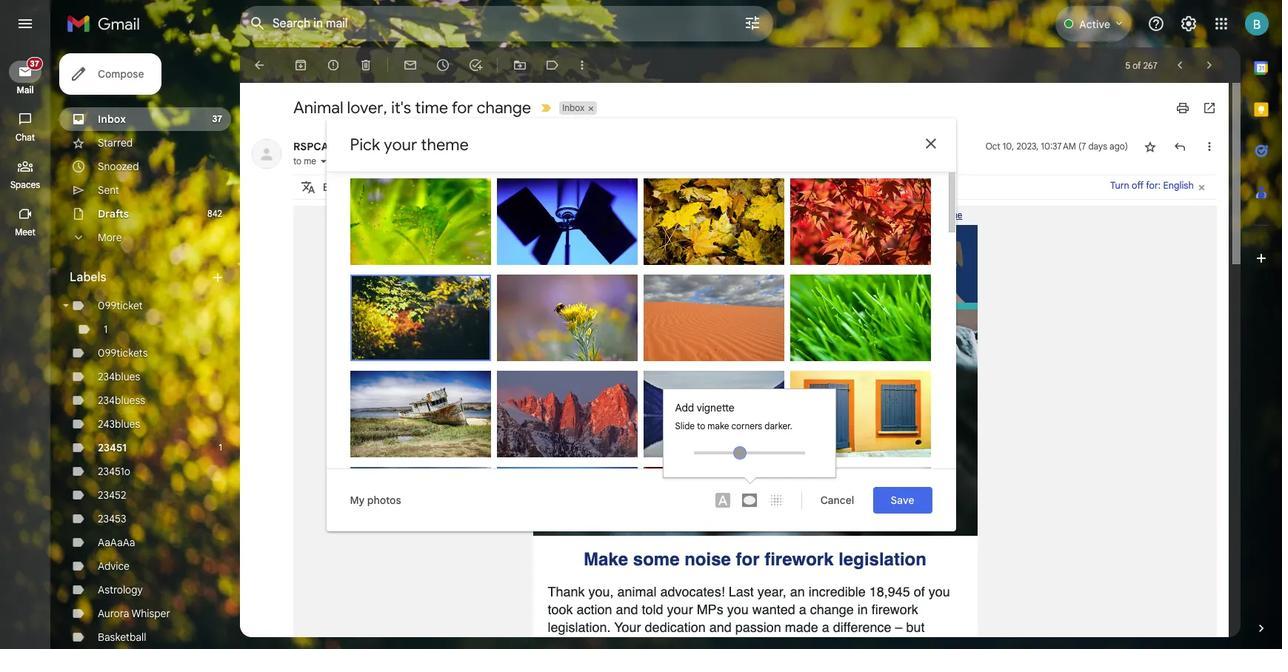 Task type: describe. For each thing, give the bounding box(es) containing it.
0 horizontal spatial bullock
[[397, 263, 428, 275]]

for up last
[[736, 550, 760, 571]]

an
[[790, 585, 805, 600]]

mps
[[697, 602, 724, 618]]

pick your theme alert dialog
[[326, 118, 956, 554]]

aurora whisper
[[98, 608, 170, 621]]

my
[[350, 494, 365, 507]]

0 horizontal spatial change
[[477, 98, 532, 118]]

compose button
[[59, 53, 162, 95]]

23453
[[98, 513, 126, 526]]

but
[[907, 620, 925, 636]]

difference
[[833, 620, 892, 636]]

view online
[[916, 210, 963, 221]]

pick
[[350, 134, 380, 155]]

to inside add vignette slide to make corners darker.
[[697, 421, 706, 432]]

christopher
[[668, 359, 718, 371]]

slide
[[675, 421, 695, 432]]

0 horizontal spatial by: greg bullock option
[[350, 178, 491, 276]]

for:
[[1147, 180, 1161, 192]]

243blues link
[[98, 418, 140, 431]]

for right up
[[653, 210, 664, 221]]

animals
[[666, 210, 697, 221]]

1 horizontal spatial by: greg bullock option
[[497, 178, 638, 276]]

make some noise for firework legislation
[[584, 550, 927, 571]]

chat
[[16, 132, 35, 143]]

advocates!
[[661, 585, 725, 600]]

standing
[[605, 210, 638, 221]]

2 horizontal spatial by: greg bullock
[[652, 455, 722, 467]]

save
[[891, 494, 915, 507]]

2 vertical spatial you
[[727, 602, 749, 618]]

23452
[[98, 489, 126, 502]]

more
[[614, 638, 645, 650]]

settings image
[[1180, 15, 1198, 33]]

compose
[[98, 67, 144, 81]]

1 vertical spatial 1
[[219, 442, 222, 454]]

days
[[1089, 141, 1108, 152]]

23451 link
[[98, 442, 127, 455]]

2 vertical spatial grzegorz
[[374, 455, 413, 467]]

passion
[[736, 620, 782, 636]]

meet
[[15, 227, 35, 238]]

0 vertical spatial and
[[616, 602, 638, 618]]

23451
[[98, 442, 127, 455]]

time
[[415, 98, 448, 118]]

mail heading
[[0, 84, 50, 96]]

sent
[[98, 184, 119, 197]]

10,
[[1003, 141, 1015, 152]]

0 vertical spatial grzegorz
[[668, 263, 707, 275]]

23452 link
[[98, 489, 126, 502]]

told
[[642, 602, 664, 618]]

vignette
[[697, 401, 735, 415]]

made
[[785, 620, 819, 636]]

off
[[1132, 180, 1144, 192]]

1 vertical spatial you
[[929, 585, 951, 600]]

turn
[[1111, 180, 1130, 192]]

by: mike cleron option
[[790, 467, 931, 554]]

translate
[[463, 182, 502, 193]]

advice link
[[98, 560, 130, 574]]

it's
[[391, 98, 411, 118]]

spaces
[[10, 179, 40, 190]]

dedication
[[645, 620, 706, 636]]

noise
[[685, 550, 731, 571]]

mail
[[17, 84, 34, 96]]

23451o link
[[98, 465, 130, 479]]

by: christopher roehrs
[[652, 359, 750, 371]]

view online link
[[916, 210, 963, 221]]

Search in mail search field
[[240, 6, 774, 41]]

advanced search options image
[[738, 8, 768, 38]]

oct
[[986, 141, 1001, 152]]

basketball link
[[98, 631, 146, 645]]

5
[[1126, 60, 1131, 71]]

0 vertical spatial to
[[293, 156, 302, 167]]

aurora
[[98, 608, 129, 621]]

by: inside option
[[652, 359, 666, 371]]

spaces heading
[[0, 179, 50, 191]]

1 link
[[104, 323, 108, 336]]

add vignette slide to make corners darker.
[[675, 401, 793, 432]]

by: zermatt2
[[506, 455, 559, 467]]

23451o
[[98, 465, 130, 479]]

267
[[1144, 60, 1158, 71]]

to me
[[293, 156, 316, 167]]

0 vertical spatial of
[[1133, 60, 1142, 71]]

animals option
[[497, 467, 638, 554]]

inbox for inbox link
[[98, 113, 126, 126]]

firework
[[872, 602, 919, 618]]

drafts link
[[98, 207, 129, 221]]

supportercomms@email.rspca.org.uk
[[335, 141, 486, 152]]

snoozed link
[[98, 160, 139, 173]]

by: zermatt2 option
[[497, 371, 638, 469]]

10:37 am
[[1042, 141, 1077, 152]]

astrology link
[[98, 584, 143, 597]]

Not starred checkbox
[[1143, 139, 1158, 154]]

translate message
[[463, 182, 543, 193]]

you,
[[589, 585, 614, 600]]

23453 link
[[98, 513, 126, 526]]

starred
[[98, 136, 133, 150]]

2 vertical spatial by: grzegorz głowaty
[[359, 455, 451, 467]]

roehrs
[[720, 359, 750, 371]]

pick your theme heading
[[350, 134, 469, 155]]

for left the standing
[[592, 210, 602, 221]]

my photos
[[350, 494, 401, 507]]

add vignette alert dialog
[[663, 389, 836, 484]]

234blues
[[98, 371, 140, 384]]

0 horizontal spatial by: greg bullock
[[359, 263, 428, 275]]

last
[[729, 585, 754, 600]]

aaaaaa link
[[98, 537, 135, 550]]

to inside thank you, animal advocates! last year, an incredible 18,945 of you took action and told your mps you wanted a change in firework legislation. your dedication and passion made a difference – but there's still more to do.
[[649, 638, 660, 650]]

234bluess link
[[98, 394, 145, 408]]

wanted
[[753, 602, 796, 618]]

animal lover, it's time for change
[[293, 98, 532, 118]]

234bluess
[[98, 394, 145, 408]]

firework legislation
[[765, 550, 927, 571]]

more
[[98, 231, 122, 245]]

took
[[548, 602, 573, 618]]

(7
[[1079, 141, 1087, 152]]

0 horizontal spatial greg
[[374, 263, 395, 275]]

for right "time"
[[452, 98, 473, 118]]



Task type: locate. For each thing, give the bounding box(es) containing it.
rspca cell
[[293, 140, 491, 153]]

1 vertical spatial your
[[667, 602, 693, 618]]

1 vertical spatial by: grzegorz głowaty
[[361, 358, 453, 369]]

main menu image
[[16, 15, 34, 33]]

0 horizontal spatial of
[[914, 585, 925, 600]]

change inside thank you, animal advocates! last year, an incredible 18,945 of you took action and told your mps you wanted a change in firework legislation. your dedication and passion made a difference – but there's still more to do.
[[810, 602, 854, 618]]

inbox up starred link
[[98, 113, 126, 126]]

of inside thank you, animal advocates! last year, an incredible 18,945 of you took action and told your mps you wanted a change in firework legislation. your dedication and passion made a difference – but there's still more to do.
[[914, 585, 925, 600]]

your inside "alert dialog"
[[384, 134, 417, 155]]

legislation.
[[548, 620, 611, 636]]

1 vertical spatial change
[[810, 602, 854, 618]]

search in mail image
[[245, 10, 271, 37]]

thank up took
[[548, 585, 585, 600]]

snoozed
[[98, 160, 139, 173]]

1 vertical spatial to
[[697, 421, 706, 432]]

incredible
[[809, 585, 866, 600]]

you right 18,945 at the right
[[929, 585, 951, 600]]

inbox right important because you marked it as important. switch
[[563, 102, 585, 113]]

1 horizontal spatial inbox
[[563, 102, 585, 113]]

your
[[615, 620, 641, 636]]

labels heading
[[70, 270, 210, 285]]

year,
[[758, 585, 787, 600]]

1 vertical spatial głowaty
[[417, 358, 453, 369]]

zermatt2
[[521, 455, 559, 467]]

0 horizontal spatial 1
[[104, 323, 108, 336]]

your inside thank you, animal advocates! last year, an incredible 18,945 of you took action and told your mps you wanted a change in firework legislation. your dedication and passion made a difference – but there's still more to do.
[[667, 602, 693, 618]]

bullock
[[397, 263, 428, 275], [544, 263, 575, 275], [691, 455, 722, 467]]

1 horizontal spatial a
[[822, 620, 830, 636]]

thank inside thank you, animal advocates! last year, an incredible 18,945 of you took action and told your mps you wanted a change in firework legislation. your dedication and passion made a difference – but there's still more to do.
[[548, 585, 585, 600]]

to left me
[[293, 156, 302, 167]]

mail, 37 unread messages image
[[25, 61, 41, 75]]

for
[[452, 98, 473, 118], [592, 210, 602, 221], [653, 210, 664, 221], [736, 550, 760, 571]]

up
[[641, 210, 651, 221]]

and up your
[[616, 602, 638, 618]]

your
[[384, 134, 417, 155], [667, 602, 693, 618]]

1 thank from the top
[[548, 210, 573, 221]]

thank for thank you for standing up for animals
[[548, 210, 573, 221]]

18,945
[[870, 585, 911, 600]]

chat heading
[[0, 132, 50, 144]]

corners
[[732, 421, 763, 432]]

1 vertical spatial of
[[914, 585, 925, 600]]

2 vertical spatial to
[[649, 638, 660, 650]]

0 horizontal spatial to
[[293, 156, 302, 167]]

aurora whisper link
[[98, 608, 170, 621]]

navigation containing mail
[[0, 47, 52, 650]]

action
[[577, 602, 613, 618]]

2 vertical spatial głowaty
[[415, 455, 451, 467]]

1 vertical spatial thank
[[548, 585, 585, 600]]

0 vertical spatial you
[[575, 210, 590, 221]]

do.
[[663, 638, 682, 650]]

theme
[[421, 134, 469, 155]]

inbox button
[[560, 102, 586, 115]]

1 horizontal spatial change
[[810, 602, 854, 618]]

1 horizontal spatial and
[[710, 620, 732, 636]]

by: greg bullock
[[359, 263, 428, 275], [506, 263, 575, 275], [652, 455, 722, 467]]

vignette slider slider
[[694, 446, 805, 460]]

0 horizontal spatial inbox
[[98, 113, 126, 126]]

greg
[[374, 263, 395, 275], [521, 263, 542, 275], [668, 455, 688, 467]]

photos
[[367, 494, 401, 507]]

change down incredible
[[810, 602, 854, 618]]

1 horizontal spatial by: greg bullock
[[506, 263, 575, 275]]

of right 18,945 at the right
[[914, 585, 925, 600]]

thank
[[548, 210, 573, 221], [548, 585, 585, 600]]

a up made
[[799, 602, 807, 618]]

1 vertical spatial and
[[710, 620, 732, 636]]

thank for thank you, animal advocates! last year, an incredible 18,945 of you took action and told your mps you wanted a change in firework legislation. your dedication and passion made a difference – but there's still more to do.
[[548, 585, 585, 600]]

rspca
[[293, 140, 329, 153]]

1 horizontal spatial greg
[[521, 263, 542, 275]]

message
[[505, 182, 543, 193]]

rspca supportercomms@email.rspca.org.uk
[[293, 140, 486, 153]]

inbox inside inbox button
[[563, 102, 585, 113]]

navigation
[[0, 47, 52, 650]]

in
[[858, 602, 868, 618]]

pick your theme
[[350, 134, 469, 155]]

some
[[633, 550, 680, 571]]

by: inside by: zermatt2 option
[[506, 455, 519, 467]]

romain
[[815, 263, 846, 275], [521, 359, 552, 371], [815, 359, 846, 371], [815, 455, 846, 467]]

by: grzegorz głowaty option
[[644, 178, 784, 276], [350, 275, 491, 371], [350, 371, 491, 469]]

0 horizontal spatial you
[[575, 210, 590, 221]]

you
[[575, 210, 590, 221], [929, 585, 951, 600], [727, 602, 749, 618]]

you down last
[[727, 602, 749, 618]]

0 vertical spatial 1
[[104, 323, 108, 336]]

0 vertical spatial change
[[477, 98, 532, 118]]

234blues link
[[98, 371, 140, 384]]

ago)
[[1110, 141, 1129, 152]]

of
[[1133, 60, 1142, 71], [914, 585, 925, 600]]

2 thank from the top
[[548, 585, 585, 600]]

lover,
[[347, 98, 387, 118]]

2 horizontal spatial you
[[929, 585, 951, 600]]

make
[[708, 421, 730, 432]]

aaaaaa
[[98, 537, 135, 550]]

oct 10, 2023, 10:37 am (7 days ago) cell
[[986, 139, 1129, 154]]

by: christopher roehrs option
[[644, 275, 784, 372]]

basketball
[[98, 631, 146, 645]]

1 vertical spatial a
[[822, 620, 830, 636]]

0 vertical spatial thank
[[548, 210, 573, 221]]

save button
[[873, 487, 933, 514]]

tab list
[[1241, 47, 1283, 597]]

0 horizontal spatial your
[[384, 134, 417, 155]]

by: grzegorz głowaty
[[652, 263, 745, 275], [361, 358, 453, 369], [359, 455, 451, 467]]

0 horizontal spatial and
[[616, 602, 638, 618]]

2 horizontal spatial bullock
[[691, 455, 722, 467]]

1 horizontal spatial you
[[727, 602, 749, 618]]

inbox for inbox button
[[563, 102, 585, 113]]

labels
[[70, 270, 106, 285]]

cancel button
[[808, 487, 867, 514]]

animal
[[293, 98, 343, 118]]

by: romain guy option
[[790, 178, 931, 276], [497, 275, 638, 372], [790, 275, 931, 372], [790, 371, 931, 469], [350, 467, 491, 554], [644, 467, 784, 554]]

meet heading
[[0, 227, 50, 239]]

thank left the standing
[[548, 210, 573, 221]]

starred link
[[98, 136, 133, 150]]

1 horizontal spatial 1
[[219, 442, 222, 454]]

more button
[[59, 226, 231, 250]]

inbox link
[[98, 113, 126, 126]]

thank you for standing up for animals
[[548, 210, 697, 221]]

me
[[304, 156, 316, 167]]

1 vertical spatial grzegorz
[[376, 358, 415, 369]]

animal
[[618, 585, 657, 600]]

a right made
[[822, 620, 830, 636]]

to right 'slide' at the bottom of page
[[697, 421, 706, 432]]

842
[[208, 208, 222, 219]]

and down mps
[[710, 620, 732, 636]]

make
[[584, 550, 628, 571]]

1 horizontal spatial bullock
[[544, 263, 575, 275]]

0 vertical spatial a
[[799, 602, 807, 618]]

of right 5
[[1133, 60, 1142, 71]]

1 horizontal spatial your
[[667, 602, 693, 618]]

099tickets link
[[98, 347, 148, 360]]

by: greg bullock option
[[350, 178, 491, 276], [497, 178, 638, 276], [644, 371, 784, 469]]

turn off for: english
[[1111, 180, 1195, 192]]

2 horizontal spatial to
[[697, 421, 706, 432]]

change
[[477, 98, 532, 118], [810, 602, 854, 618]]

2 horizontal spatial by: greg bullock option
[[644, 371, 784, 469]]

głowaty
[[709, 263, 745, 275], [417, 358, 453, 369], [415, 455, 451, 467]]

2023,
[[1017, 141, 1039, 152]]

change left important because you marked it as important. switch
[[477, 98, 532, 118]]

0 vertical spatial your
[[384, 134, 417, 155]]

to left do.
[[649, 638, 660, 650]]

1
[[104, 323, 108, 336], [219, 442, 222, 454]]

add
[[675, 401, 694, 415]]

advice
[[98, 560, 130, 574]]

099tickets
[[98, 347, 148, 360]]

1 horizontal spatial of
[[1133, 60, 1142, 71]]

darker.
[[765, 421, 793, 432]]

cancel
[[821, 494, 855, 507]]

0 vertical spatial głowaty
[[709, 263, 745, 275]]

099ticket
[[98, 299, 143, 313]]

a
[[799, 602, 807, 618], [822, 620, 830, 636]]

sent link
[[98, 184, 119, 197]]

my photos button
[[338, 487, 413, 514]]

2 horizontal spatial greg
[[668, 455, 688, 467]]

1 horizontal spatial to
[[649, 638, 660, 650]]

0 horizontal spatial a
[[799, 602, 807, 618]]

important because you marked it as important. switch
[[539, 101, 554, 116]]

0 vertical spatial by: grzegorz głowaty
[[652, 263, 745, 275]]

you left the standing
[[575, 210, 590, 221]]



Task type: vqa. For each thing, say whether or not it's contained in the screenshot.
'243blues' LINK
yes



